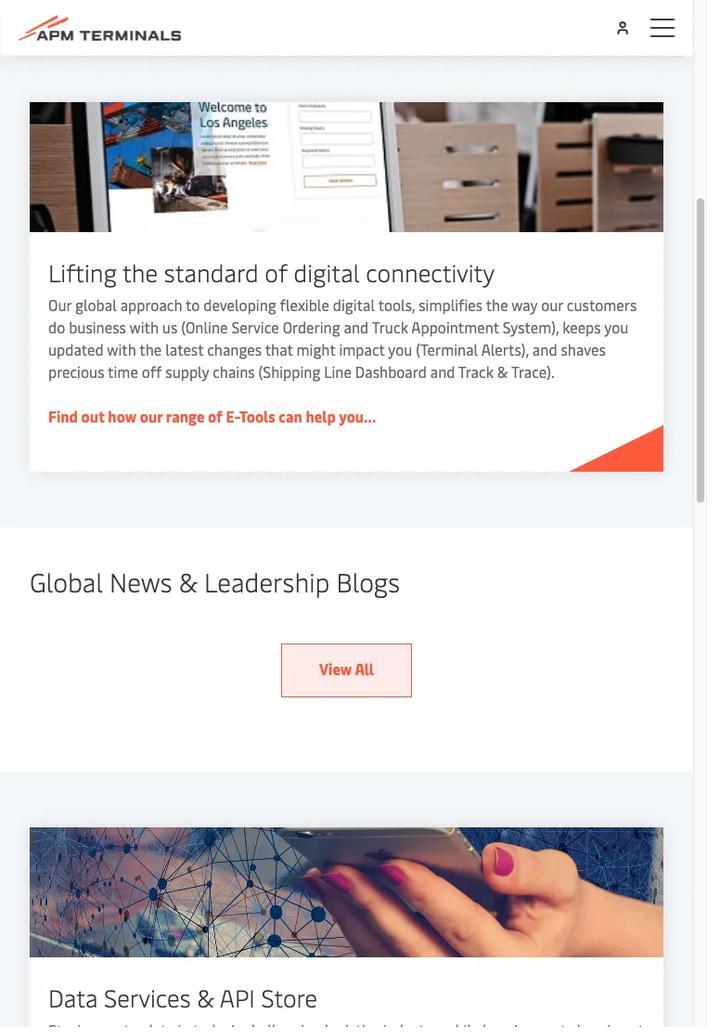 Task type: describe. For each thing, give the bounding box(es) containing it.
range
[[166, 406, 205, 426]]

0 vertical spatial digital
[[294, 256, 360, 289]]

of inside the lifting the standard of digital connectivity our global approach to developing flexible digital tools, simplifies the way our customers do business with us (online service ordering and truck appointment system), keeps you updated with the latest changes that might impact you (terminal alerts), and shaves precious time off supply chains (shipping line dashboard and track & trace).
[[265, 256, 288, 289]]

lifting the standard of digital connectivity our global approach to developing flexible digital tools, simplifies the way our customers do business with us (online service ordering and truck appointment system), keeps you updated with the latest changes that might impact you (terminal alerts), and shaves precious time off supply chains (shipping line dashboard and track & trace).
[[48, 256, 638, 382]]

1 vertical spatial and
[[533, 340, 558, 360]]

connectivity
[[366, 256, 495, 289]]

0 horizontal spatial you
[[388, 340, 413, 360]]

updated
[[48, 340, 104, 360]]

dashboard
[[356, 362, 427, 382]]

blogs
[[337, 564, 400, 600]]

can
[[279, 406, 303, 426]]

flexible
[[280, 295, 330, 315]]

api
[[220, 982, 255, 1014]]

help
[[306, 406, 336, 426]]

might
[[297, 340, 336, 360]]

view all
[[320, 660, 374, 680]]

system),
[[503, 317, 560, 337]]

find out how our range of e-tools can help you...
[[48, 406, 377, 426]]

(shipping
[[259, 362, 321, 382]]

customers
[[567, 295, 638, 315]]

tools
[[240, 406, 276, 426]]

1 vertical spatial our
[[140, 406, 163, 426]]

you...
[[339, 406, 377, 426]]

line
[[324, 362, 352, 382]]

find
[[48, 406, 78, 426]]

1 vertical spatial the
[[486, 295, 509, 315]]

0 vertical spatial you
[[605, 317, 629, 337]]

alerts),
[[482, 340, 529, 360]]

leadership
[[204, 564, 330, 600]]

(online
[[181, 317, 228, 337]]

our inside the lifting the standard of digital connectivity our global approach to developing flexible digital tools, simplifies the way our customers do business with us (online service ordering and truck appointment system), keeps you updated with the latest changes that might impact you (terminal alerts), and shaves precious time off supply chains (shipping line dashboard and track & trace).
[[542, 295, 564, 315]]

service
[[232, 317, 279, 337]]

tools,
[[379, 295, 416, 315]]

shaves
[[562, 340, 606, 360]]

& for store
[[197, 982, 215, 1014]]

chains
[[213, 362, 255, 382]]

data services & api store
[[48, 982, 318, 1014]]

services
[[104, 982, 191, 1014]]

do
[[48, 317, 65, 337]]

us
[[162, 317, 178, 337]]

standard
[[164, 256, 259, 289]]

& inside the lifting the standard of digital connectivity our global approach to developing flexible digital tools, simplifies the way our customers do business with us (online service ordering and truck appointment system), keeps you updated with the latest changes that might impact you (terminal alerts), and shaves precious time off supply chains (shipping line dashboard and track & trace).
[[498, 362, 509, 382]]

global news & leadership blogs
[[30, 564, 400, 600]]

1 vertical spatial digital
[[333, 295, 375, 315]]

lifting
[[48, 256, 117, 289]]

view all link
[[281, 644, 412, 698]]



Task type: locate. For each thing, give the bounding box(es) containing it.
the up approach
[[123, 256, 158, 289]]

& left api
[[197, 982, 215, 1014]]

data
[[48, 982, 98, 1014]]

keeps
[[563, 317, 602, 337]]

the up off
[[140, 340, 162, 360]]

simplifies
[[419, 295, 483, 315]]

with up time
[[107, 340, 136, 360]]

you up dashboard
[[388, 340, 413, 360]]

global
[[30, 564, 103, 600]]

1 horizontal spatial and
[[431, 362, 456, 382]]

changes
[[207, 340, 262, 360]]

that
[[265, 340, 293, 360]]

1 horizontal spatial our
[[542, 295, 564, 315]]

and up trace). on the right of page
[[533, 340, 558, 360]]

the
[[123, 256, 158, 289], [486, 295, 509, 315], [140, 340, 162, 360]]

the left way at the right top
[[486, 295, 509, 315]]

precious
[[48, 362, 104, 382]]

latest
[[166, 340, 204, 360]]

2 vertical spatial &
[[197, 982, 215, 1014]]

1 vertical spatial &
[[179, 564, 198, 600]]

our right way at the right top
[[542, 295, 564, 315]]

0 vertical spatial of
[[265, 256, 288, 289]]

0 horizontal spatial and
[[344, 317, 369, 337]]

global
[[75, 295, 117, 315]]

trace).
[[512, 362, 555, 382]]

0 vertical spatial our
[[542, 295, 564, 315]]

of up flexible
[[265, 256, 288, 289]]

impact
[[339, 340, 385, 360]]

digital up truck
[[333, 295, 375, 315]]

2 vertical spatial and
[[431, 362, 456, 382]]

how
[[108, 406, 137, 426]]

track
[[459, 362, 494, 382]]

digital up flexible
[[294, 256, 360, 289]]

e-
[[226, 406, 240, 426]]

1 vertical spatial you
[[388, 340, 413, 360]]

2 horizontal spatial and
[[533, 340, 558, 360]]

apmt container tracking banner image
[[30, 103, 664, 233]]

approach
[[120, 295, 183, 315]]

& down alerts),
[[498, 362, 509, 382]]

out
[[81, 406, 105, 426]]

data services & api store link
[[30, 828, 664, 1027]]

digital
[[294, 256, 360, 289], [333, 295, 375, 315]]

store
[[261, 982, 318, 1014]]

(terminal
[[416, 340, 479, 360]]

off
[[142, 362, 162, 382]]

and down "(terminal"
[[431, 362, 456, 382]]

& for blogs
[[179, 564, 198, 600]]

of left the e-
[[208, 406, 223, 426]]

with
[[130, 317, 159, 337], [107, 340, 136, 360]]

our
[[48, 295, 72, 315]]

way
[[512, 295, 538, 315]]

0 vertical spatial with
[[130, 317, 159, 337]]

&
[[498, 362, 509, 382], [179, 564, 198, 600], [197, 982, 215, 1014]]

ordering
[[283, 317, 341, 337]]

& right news
[[179, 564, 198, 600]]

and up impact
[[344, 317, 369, 337]]

of
[[265, 256, 288, 289], [208, 406, 223, 426]]

truck
[[372, 317, 409, 337]]

our
[[542, 295, 564, 315], [140, 406, 163, 426]]

0 horizontal spatial our
[[140, 406, 163, 426]]

0 vertical spatial &
[[498, 362, 509, 382]]

you down the customers
[[605, 317, 629, 337]]

supply
[[166, 362, 209, 382]]

1 vertical spatial with
[[107, 340, 136, 360]]

0 vertical spatial and
[[344, 317, 369, 337]]

2 vertical spatial the
[[140, 340, 162, 360]]

to
[[186, 295, 200, 315]]

0 vertical spatial the
[[123, 256, 158, 289]]

you
[[605, 317, 629, 337], [388, 340, 413, 360]]

0 horizontal spatial of
[[208, 406, 223, 426]]

developing
[[204, 295, 277, 315]]

1 horizontal spatial you
[[605, 317, 629, 337]]

and
[[344, 317, 369, 337], [533, 340, 558, 360], [431, 362, 456, 382]]

view
[[320, 660, 352, 680]]

time
[[108, 362, 138, 382]]

all
[[355, 660, 374, 680]]

appointment
[[412, 317, 500, 337]]

1 vertical spatial of
[[208, 406, 223, 426]]

apm terminals api - data transfer image
[[30, 828, 664, 958]]

business
[[69, 317, 126, 337]]

our right how
[[140, 406, 163, 426]]

news
[[110, 564, 172, 600]]

1 horizontal spatial of
[[265, 256, 288, 289]]

with down approach
[[130, 317, 159, 337]]



Task type: vqa. For each thing, say whether or not it's contained in the screenshot.
Los Angeles link
no



